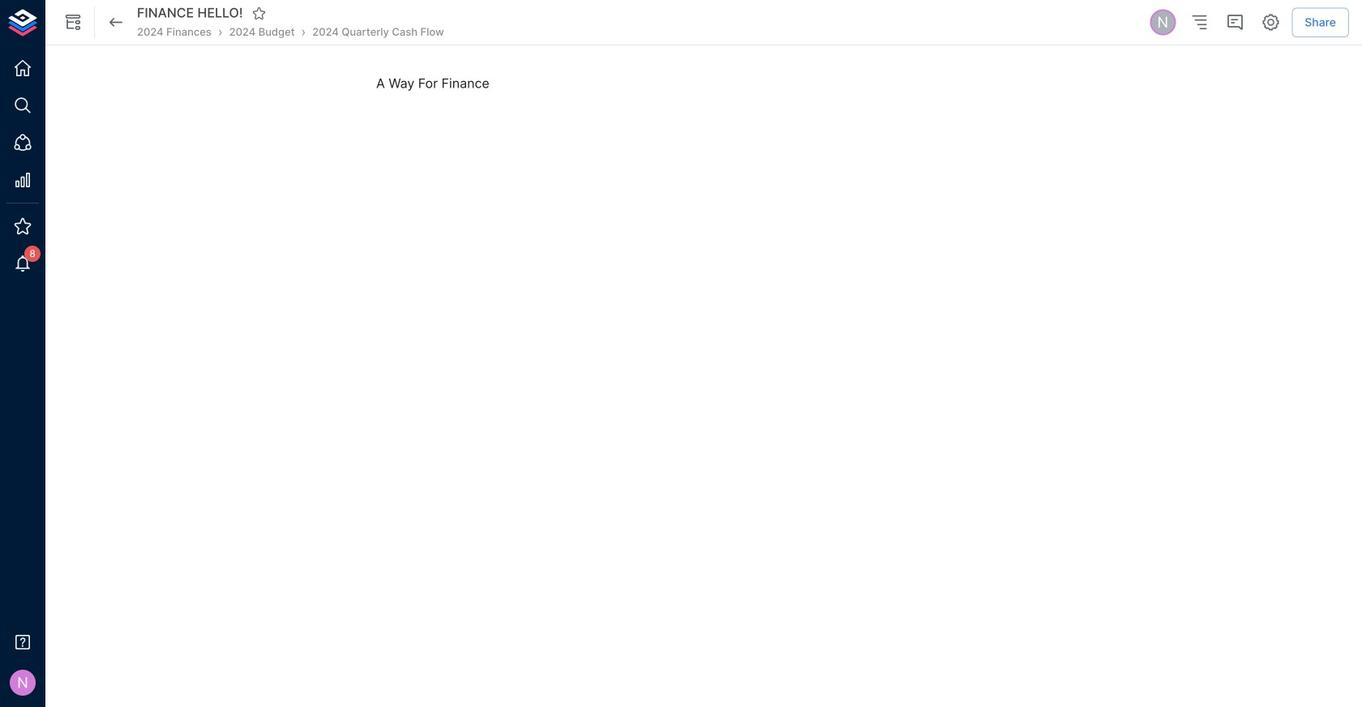 Task type: vqa. For each thing, say whether or not it's contained in the screenshot.
Doe TEXT FIELD
no



Task type: describe. For each thing, give the bounding box(es) containing it.
favorite image
[[252, 6, 266, 21]]

table of contents image
[[1190, 13, 1209, 32]]

settings image
[[1261, 13, 1281, 32]]



Task type: locate. For each thing, give the bounding box(es) containing it.
go back image
[[106, 13, 126, 32]]

comments image
[[1225, 13, 1245, 32]]

show wiki image
[[63, 13, 83, 32]]



